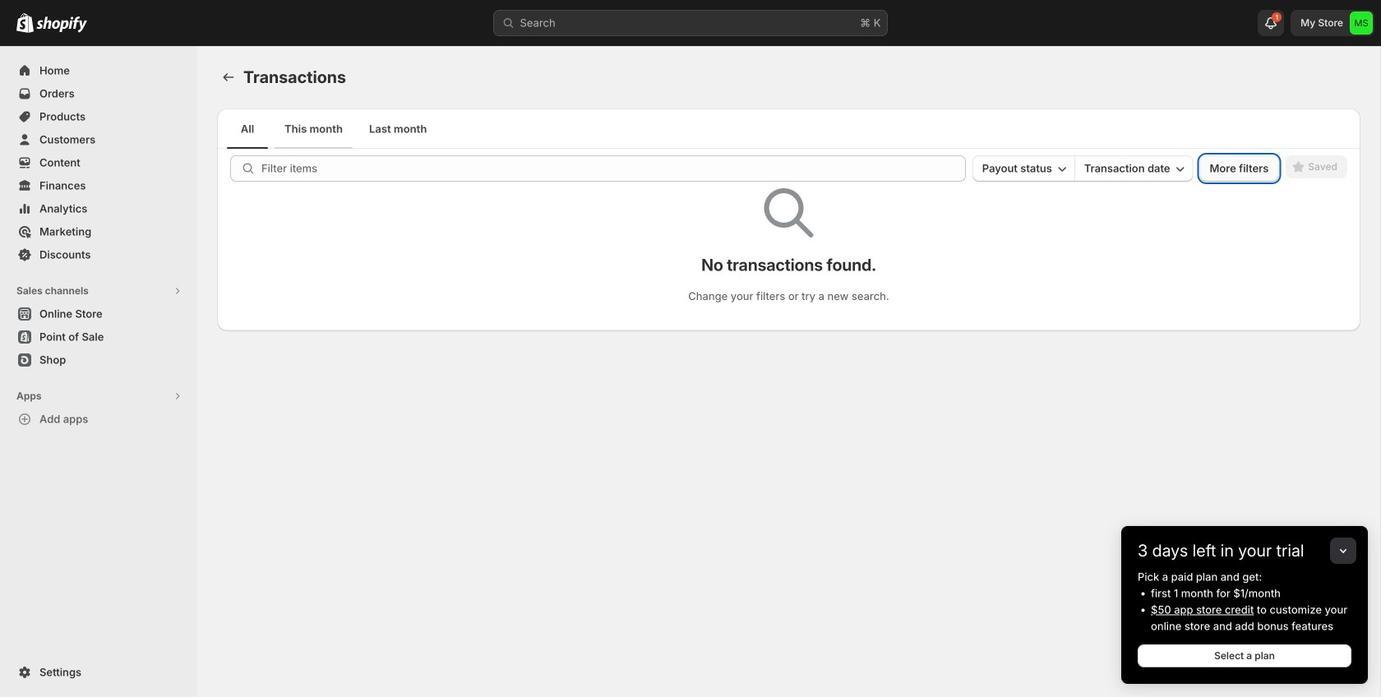 Task type: describe. For each thing, give the bounding box(es) containing it.
empty search results image
[[764, 188, 813, 238]]

Filter items text field
[[261, 155, 966, 182]]

my store image
[[1350, 12, 1373, 35]]

0 horizontal spatial shopify image
[[16, 13, 34, 33]]



Task type: vqa. For each thing, say whether or not it's contained in the screenshot.
send's Collaborator
no



Task type: locate. For each thing, give the bounding box(es) containing it.
1 horizontal spatial shopify image
[[36, 16, 87, 33]]

tab list
[[224, 109, 1354, 149]]

shopify image
[[16, 13, 34, 33], [36, 16, 87, 33]]



